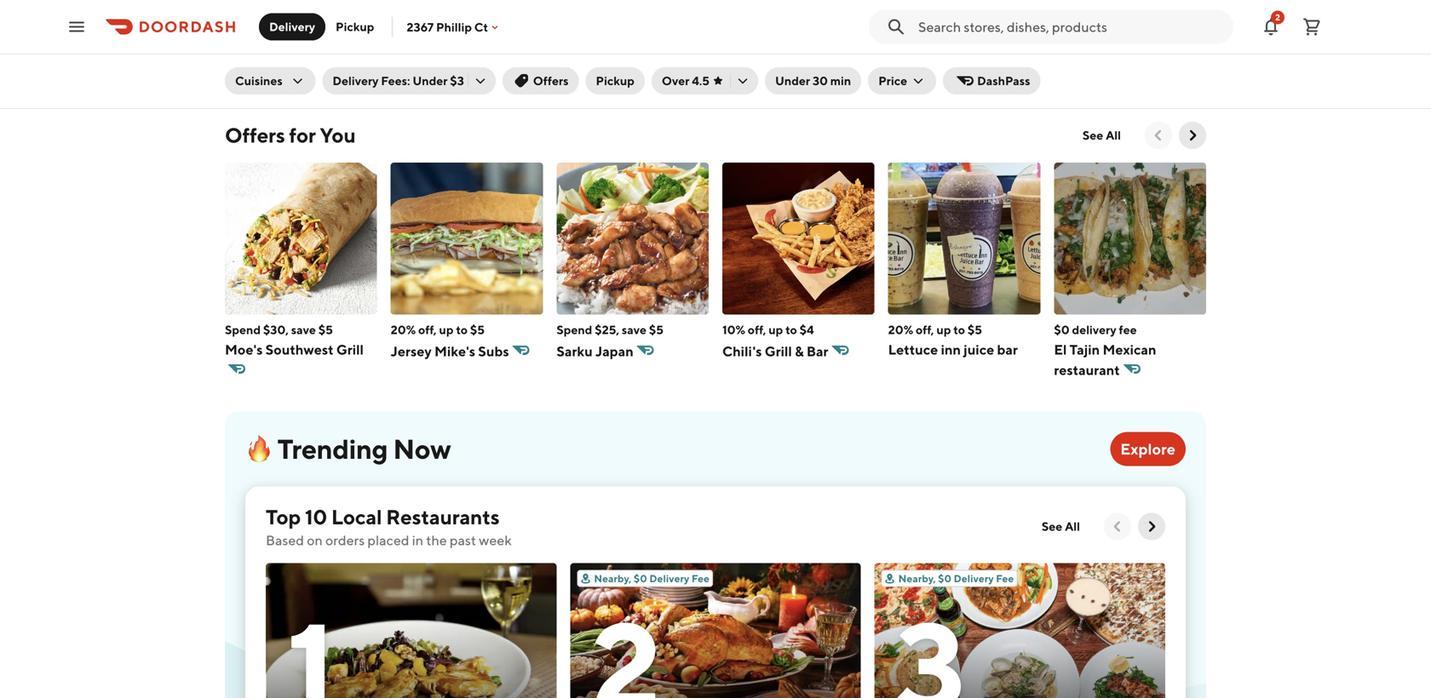 Task type: describe. For each thing, give the bounding box(es) containing it.
spend $25, save $5
[[557, 323, 664, 337]]

$25
[[421, 57, 442, 71]]

offers button
[[503, 67, 579, 95]]

4.7 for sq pizza
[[225, 75, 242, 89]]

1.2
[[888, 57, 902, 71]]

tajin
[[1070, 342, 1100, 358]]

see for the see all link for previous button of carousel image
[[1042, 520, 1063, 534]]

delivery up tajin
[[1072, 323, 1117, 337]]

to for grill
[[786, 323, 797, 337]]

under 30 min
[[775, 74, 851, 88]]

sarku japan
[[557, 344, 634, 360]]

moe's
[[225, 342, 263, 358]]

offers for you
[[225, 123, 356, 147]]

$0 delivery fee
[[1054, 323, 1137, 337]]

1.4 mi • 24 min • $​0 delivery fee over $25
[[225, 57, 442, 71]]

restaurants
[[386, 505, 500, 530]]

0 vertical spatial 30
[[928, 57, 943, 71]]

delivery inside button
[[269, 20, 315, 34]]

save for southwest
[[291, 323, 316, 337]]

restaurant
[[1012, 35, 1083, 52]]

20% for 20% off, up to $5 lettuce inn juice bar
[[888, 323, 914, 337]]

to inside 20% off, up to $5 lettuce inn juice bar
[[954, 323, 965, 337]]

10% off, up to $4
[[723, 323, 814, 337]]

delivery for $2.49
[[677, 57, 720, 71]]

4.7 for il villaggio pizzeria restaurant
[[888, 75, 905, 89]]

(226)
[[922, 75, 951, 89]]

now
[[393, 433, 451, 465]]

6 • from the left
[[968, 57, 973, 71]]

min for 24
[[281, 57, 302, 71]]

restaurant
[[1054, 362, 1120, 378]]

cuisines
[[235, 74, 283, 88]]

5 • from the left
[[920, 57, 926, 71]]

2 mi from the left
[[574, 57, 587, 71]]

delivery for $​0
[[329, 57, 372, 71]]

0 vertical spatial pickup button
[[326, 13, 385, 40]]

$30,
[[263, 323, 289, 337]]

1.2 mi • 30 min • $3.99 delivery fee
[[888, 57, 1072, 71]]

trending
[[277, 433, 388, 465]]

1 horizontal spatial pickup
[[596, 74, 635, 88]]

under 30 min button
[[765, 67, 862, 95]]

explore link
[[1110, 433, 1186, 467]]

over 4.5 button
[[652, 67, 758, 95]]

mike's
[[434, 344, 475, 360]]

moe's southwest grill
[[225, 342, 364, 358]]

past
[[450, 533, 476, 549]]

spend $30, save $5
[[225, 323, 333, 337]]

bar
[[997, 342, 1018, 358]]

explore
[[1121, 440, 1176, 459]]

offers for you link
[[225, 122, 356, 149]]

week
[[479, 533, 512, 549]]

sarku
[[557, 344, 593, 360]]

orders
[[325, 533, 365, 549]]

over 4.5
[[662, 74, 710, 88]]

the
[[426, 533, 447, 549]]

(580+)
[[259, 75, 296, 89]]

min for 34
[[613, 57, 633, 71]]

1.9
[[557, 57, 571, 71]]

$4
[[800, 323, 814, 337]]

delivery fees: under $3
[[333, 74, 464, 88]]

dashpass button
[[943, 67, 1041, 95]]

open menu image
[[66, 17, 87, 37]]

$5 inside 20% off, up to $5 lettuce inn juice bar
[[968, 323, 982, 337]]

cuisines button
[[225, 67, 316, 95]]

el tajin mexican restaurant
[[1054, 342, 1157, 378]]

Store search: begin typing to search for stores available on DoorDash text field
[[919, 17, 1224, 36]]

sq
[[225, 35, 245, 52]]

you
[[320, 123, 356, 147]]

top
[[266, 505, 301, 530]]

see all for the see all link for previous button of carousel image
[[1042, 520, 1080, 534]]

$2.49
[[643, 57, 674, 71]]

1 $5 from the left
[[318, 323, 333, 337]]

inn
[[941, 342, 961, 358]]

4.5
[[692, 74, 710, 88]]

🔥
[[245, 433, 272, 465]]

1 horizontal spatial $0
[[938, 573, 952, 585]]

il
[[888, 35, 897, 52]]

$25,
[[595, 323, 619, 337]]

delivery button
[[259, 13, 326, 40]]

ct
[[474, 20, 488, 34]]

pizzeria
[[959, 35, 1009, 52]]

click to add this store to your saved list image for sq pizza
[[502, 28, 543, 69]]

all for the see all link for previous button of carousel image
[[1065, 520, 1080, 534]]

for
[[289, 123, 316, 147]]

10%
[[723, 323, 746, 337]]

dashpass
[[977, 74, 1031, 88]]

price
[[879, 74, 908, 88]]

2 • from the left
[[304, 57, 309, 71]]

chili's
[[723, 344, 762, 360]]

fee up mexican
[[1119, 323, 1137, 337]]

2
[[1276, 12, 1281, 22]]

4 • from the left
[[636, 57, 641, 71]]

$3.99
[[975, 57, 1007, 71]]

over
[[662, 74, 690, 88]]

lettuce
[[888, 342, 938, 358]]

to for mike's
[[456, 323, 468, 337]]

fees:
[[381, 74, 410, 88]]

japan
[[596, 344, 634, 360]]

up inside 20% off, up to $5 lettuce inn juice bar
[[937, 323, 951, 337]]

24
[[265, 57, 279, 71]]

1 nearby, from the left
[[594, 573, 632, 585]]



Task type: locate. For each thing, give the bounding box(es) containing it.
to up inn
[[954, 323, 965, 337]]

subs
[[478, 344, 509, 360]]

off, up jersey
[[418, 323, 437, 337]]

0 horizontal spatial next button of carousel image
[[1143, 519, 1160, 536]]

chili's grill & bar
[[723, 344, 829, 360]]

0 items, open order cart image
[[1302, 17, 1322, 37]]

2 click to add this store to your saved list image from the left
[[1166, 28, 1206, 69]]

1 vertical spatial see
[[1042, 520, 1063, 534]]

• left "34" at the left
[[589, 57, 594, 71]]

spend up moe's
[[225, 323, 261, 337]]

2 nearby, from the left
[[899, 573, 936, 585]]

delivery
[[269, 20, 315, 34], [333, 74, 379, 88], [650, 573, 690, 585], [954, 573, 994, 585]]

bar
[[807, 344, 829, 360]]

1 save from the left
[[291, 323, 316, 337]]

see all link
[[1073, 122, 1132, 149], [1032, 514, 1091, 541]]

1 horizontal spatial see all
[[1083, 128, 1121, 142]]

fee
[[375, 57, 392, 71], [722, 57, 739, 71], [1054, 57, 1072, 71], [1119, 323, 1137, 337]]

2367 phillip ct button
[[407, 20, 502, 34]]

2 horizontal spatial up
[[937, 323, 951, 337]]

$5
[[318, 323, 333, 337], [470, 323, 485, 337], [649, 323, 664, 337], [968, 323, 982, 337]]

see all link left previous button of carousel image
[[1032, 514, 1091, 541]]

4.7 down 1.2
[[888, 75, 905, 89]]

up up inn
[[937, 323, 951, 337]]

offers for offers for you
[[225, 123, 285, 147]]

next button of carousel image
[[1184, 127, 1201, 144], [1143, 519, 1160, 536]]

previous button of carousel image
[[1109, 519, 1126, 536]]

all for the see all link related to previous button of carousel icon
[[1106, 128, 1121, 142]]

2 under from the left
[[775, 74, 810, 88]]

0 vertical spatial next button of carousel image
[[1184, 127, 1201, 144]]

offers inside 'button'
[[533, 74, 569, 88]]

0 vertical spatial see all
[[1083, 128, 1121, 142]]

placed
[[368, 533, 409, 549]]

offers left for
[[225, 123, 285, 147]]

0 horizontal spatial save
[[291, 323, 316, 337]]

min
[[281, 57, 302, 71], [613, 57, 633, 71], [946, 57, 966, 71], [831, 74, 851, 88]]

fee for 1.2 mi • 30 min • $3.99 delivery fee
[[1054, 57, 1072, 71]]

1 off, from the left
[[418, 323, 437, 337]]

0 horizontal spatial mi
[[242, 57, 255, 71]]

0 horizontal spatial click to add this store to your saved list image
[[502, 28, 543, 69]]

0 horizontal spatial 20%
[[391, 323, 416, 337]]

30 inside under 30 min button
[[813, 74, 828, 88]]

0 horizontal spatial pickup button
[[326, 13, 385, 40]]

nearby,
[[594, 573, 632, 585], [899, 573, 936, 585]]

el
[[1054, 342, 1067, 358]]

2 off, from the left
[[748, 323, 766, 337]]

min right the 24
[[281, 57, 302, 71]]

1 horizontal spatial 4.7
[[557, 75, 573, 89]]

0 vertical spatial pickup
[[336, 20, 374, 34]]

1 mi from the left
[[242, 57, 255, 71]]

• left $3.99 in the top of the page
[[968, 57, 973, 71]]

to up mike's
[[456, 323, 468, 337]]

up
[[439, 323, 454, 337], [769, 323, 783, 337], [937, 323, 951, 337]]

0 horizontal spatial $0
[[634, 573, 647, 585]]

🔥 trending now
[[245, 433, 451, 465]]

on
[[307, 533, 323, 549]]

see all link left previous button of carousel icon
[[1073, 122, 1132, 149]]

0 horizontal spatial fee
[[692, 573, 710, 585]]

$0
[[1054, 323, 1070, 337], [634, 573, 647, 585], [938, 573, 952, 585]]

1 horizontal spatial to
[[786, 323, 797, 337]]

next button of carousel image right previous button of carousel image
[[1143, 519, 1160, 536]]

see left previous button of carousel icon
[[1083, 128, 1104, 142]]

next button of carousel image for previous button of carousel icon
[[1184, 127, 1201, 144]]

3 $5 from the left
[[649, 323, 664, 337]]

2 horizontal spatial off,
[[916, 323, 934, 337]]

see for the see all link related to previous button of carousel icon
[[1083, 128, 1104, 142]]

2 20% from the left
[[888, 323, 914, 337]]

20% up lettuce
[[888, 323, 914, 337]]

1 horizontal spatial all
[[1106, 128, 1121, 142]]

1 horizontal spatial pickup button
[[586, 67, 645, 95]]

based
[[266, 533, 304, 549]]

1 to from the left
[[456, 323, 468, 337]]

2 button
[[1261, 10, 1285, 44]]

southwest
[[266, 342, 334, 358]]

min right "34" at the left
[[613, 57, 633, 71]]

offers for offers
[[533, 74, 569, 88]]

$5 right $25,
[[649, 323, 664, 337]]

see all link for previous button of carousel image
[[1032, 514, 1091, 541]]

$5 up southwest
[[318, 323, 333, 337]]

1 vertical spatial offers
[[225, 123, 285, 147]]

0 horizontal spatial up
[[439, 323, 454, 337]]

30 up the (226) at the right top
[[928, 57, 943, 71]]

1 vertical spatial see all link
[[1032, 514, 1091, 541]]

0 horizontal spatial to
[[456, 323, 468, 337]]

4 $5 from the left
[[968, 323, 982, 337]]

1.4
[[225, 57, 240, 71]]

save up southwest
[[291, 323, 316, 337]]

juice
[[964, 342, 995, 358]]

fee right $2.49
[[722, 57, 739, 71]]

• left the 24
[[258, 57, 263, 71]]

price button
[[868, 67, 937, 95]]

$​0
[[311, 57, 327, 71]]

20% for 20% off, up to $5
[[391, 323, 416, 337]]

off,
[[418, 323, 437, 337], [748, 323, 766, 337], [916, 323, 934, 337]]

1 fee from the left
[[692, 573, 710, 585]]

0 vertical spatial see all link
[[1073, 122, 1132, 149]]

1 horizontal spatial 30
[[928, 57, 943, 71]]

pizza
[[248, 35, 282, 52]]

1 horizontal spatial nearby,
[[899, 573, 936, 585]]

&
[[795, 344, 804, 360]]

3 off, from the left
[[916, 323, 934, 337]]

1 horizontal spatial fee
[[996, 573, 1014, 585]]

1 horizontal spatial grill
[[765, 344, 792, 360]]

0 horizontal spatial see
[[1042, 520, 1063, 534]]

mi right 1.2
[[905, 57, 918, 71]]

1 4.7 from the left
[[225, 75, 242, 89]]

spend up "sarku"
[[557, 323, 592, 337]]

1 under from the left
[[413, 74, 448, 88]]

$3
[[450, 74, 464, 88]]

pickup button right 1.9
[[586, 67, 645, 95]]

1 vertical spatial see all
[[1042, 520, 1080, 534]]

(1,000+)
[[590, 75, 638, 89]]

3 up from the left
[[937, 323, 951, 337]]

34
[[597, 57, 611, 71]]

spend for moe's southwest grill
[[225, 323, 261, 337]]

3 4.7 from the left
[[888, 75, 905, 89]]

1 20% from the left
[[391, 323, 416, 337]]

min for 30
[[946, 57, 966, 71]]

grill right southwest
[[336, 342, 364, 358]]

nearby, $0 delivery fee
[[594, 573, 710, 585], [899, 573, 1014, 585]]

1 vertical spatial all
[[1065, 520, 1080, 534]]

grill
[[336, 342, 364, 358], [765, 344, 792, 360]]

min up the (226) at the right top
[[946, 57, 966, 71]]

1 horizontal spatial off,
[[748, 323, 766, 337]]

1 vertical spatial pickup button
[[586, 67, 645, 95]]

jersey
[[391, 344, 432, 360]]

fee for 1.9 mi • 34 min • $2.49 delivery fee
[[722, 57, 739, 71]]

• left $​0
[[304, 57, 309, 71]]

1 vertical spatial next button of carousel image
[[1143, 519, 1160, 536]]

1.9 mi • 34 min • $2.49 delivery fee
[[557, 57, 739, 71]]

1 horizontal spatial offers
[[533, 74, 569, 88]]

2 horizontal spatial 4.7
[[888, 75, 905, 89]]

up up jersey mike's subs
[[439, 323, 454, 337]]

up for mike's
[[439, 323, 454, 337]]

10
[[305, 505, 327, 530]]

0 vertical spatial all
[[1106, 128, 1121, 142]]

next button of carousel image right previous button of carousel icon
[[1184, 127, 1201, 144]]

pickup button up 1.4 mi • 24 min • $​0 delivery fee over $25
[[326, 13, 385, 40]]

1 vertical spatial 30
[[813, 74, 828, 88]]

delivery up 4.5
[[677, 57, 720, 71]]

mi
[[242, 57, 255, 71], [574, 57, 587, 71], [905, 57, 918, 71]]

spend for sarku japan
[[557, 323, 592, 337]]

mi right 1.9
[[574, 57, 587, 71]]

delivery for $3.99
[[1009, 57, 1052, 71]]

0 vertical spatial offers
[[533, 74, 569, 88]]

mi right 1.4
[[242, 57, 255, 71]]

off, right 10%
[[748, 323, 766, 337]]

0 horizontal spatial spend
[[225, 323, 261, 337]]

2 nearby, $0 delivery fee from the left
[[899, 573, 1014, 585]]

0 horizontal spatial see all
[[1042, 520, 1080, 534]]

pickup down "34" at the left
[[596, 74, 635, 88]]

see all for the see all link related to previous button of carousel icon
[[1083, 128, 1121, 142]]

• left $2.49
[[636, 57, 641, 71]]

delivery down restaurant
[[1009, 57, 1052, 71]]

3 to from the left
[[954, 323, 965, 337]]

fee down restaurant
[[1054, 57, 1072, 71]]

20% inside 20% off, up to $5 lettuce inn juice bar
[[888, 323, 914, 337]]

0 horizontal spatial under
[[413, 74, 448, 88]]

2 horizontal spatial $0
[[1054, 323, 1070, 337]]

1 up from the left
[[439, 323, 454, 337]]

under inside under 30 min button
[[775, 74, 810, 88]]

1 click to add this store to your saved list image from the left
[[502, 28, 543, 69]]

see all left previous button of carousel image
[[1042, 520, 1080, 534]]

1 horizontal spatial under
[[775, 74, 810, 88]]

all left previous button of carousel image
[[1065, 520, 1080, 534]]

mexican
[[1103, 342, 1157, 358]]

over
[[394, 57, 418, 71]]

2 fee from the left
[[996, 573, 1014, 585]]

see left previous button of carousel image
[[1042, 520, 1063, 534]]

0 horizontal spatial offers
[[225, 123, 285, 147]]

to left '$4'
[[786, 323, 797, 337]]

mi for il
[[905, 57, 918, 71]]

30 left price
[[813, 74, 828, 88]]

1 vertical spatial pickup
[[596, 74, 635, 88]]

2 up from the left
[[769, 323, 783, 337]]

2 spend from the left
[[557, 323, 592, 337]]

notification bell image
[[1261, 17, 1281, 37]]

grill left &
[[765, 344, 792, 360]]

mi for sq
[[242, 57, 255, 71]]

sq pizza
[[225, 35, 282, 52]]

up up chili's grill & bar
[[769, 323, 783, 337]]

•
[[258, 57, 263, 71], [304, 57, 309, 71], [589, 57, 594, 71], [636, 57, 641, 71], [920, 57, 926, 71], [968, 57, 973, 71]]

1 spend from the left
[[225, 323, 261, 337]]

click to add this store to your saved list image
[[502, 28, 543, 69], [1166, 28, 1206, 69]]

see all link for previous button of carousel icon
[[1073, 122, 1132, 149]]

all
[[1106, 128, 1121, 142], [1065, 520, 1080, 534]]

1 horizontal spatial next button of carousel image
[[1184, 127, 1201, 144]]

save right $25,
[[622, 323, 647, 337]]

2 to from the left
[[786, 323, 797, 337]]

2 horizontal spatial mi
[[905, 57, 918, 71]]

offers down 1.9
[[533, 74, 569, 88]]

1 horizontal spatial mi
[[574, 57, 587, 71]]

20% off, up to $5
[[391, 323, 485, 337]]

local
[[331, 505, 382, 530]]

2 $5 from the left
[[470, 323, 485, 337]]

1 horizontal spatial up
[[769, 323, 783, 337]]

2367 phillip ct
[[407, 20, 488, 34]]

top 10 local restaurants based on orders placed in the past week
[[266, 505, 512, 549]]

in
[[412, 533, 424, 549]]

3 • from the left
[[589, 57, 594, 71]]

0 horizontal spatial nearby, $0 delivery fee
[[594, 573, 710, 585]]

3 mi from the left
[[905, 57, 918, 71]]

previous button of carousel image
[[1150, 127, 1167, 144]]

1 horizontal spatial spend
[[557, 323, 592, 337]]

30
[[928, 57, 943, 71], [813, 74, 828, 88]]

all left previous button of carousel icon
[[1106, 128, 1121, 142]]

see all
[[1083, 128, 1121, 142], [1042, 520, 1080, 534]]

offers inside 'link'
[[225, 123, 285, 147]]

jersey mike's subs
[[391, 344, 509, 360]]

up for grill
[[769, 323, 783, 337]]

1 • from the left
[[258, 57, 263, 71]]

off, for jersey
[[418, 323, 437, 337]]

0 horizontal spatial all
[[1065, 520, 1080, 534]]

2 4.7 from the left
[[557, 75, 573, 89]]

20% up jersey
[[391, 323, 416, 337]]

click to add this store to your saved list image
[[834, 28, 875, 69]]

4.7 down 1.9
[[557, 75, 573, 89]]

off, up lettuce
[[916, 323, 934, 337]]

$5 up juice
[[968, 323, 982, 337]]

1 horizontal spatial nearby, $0 delivery fee
[[899, 573, 1014, 585]]

off, for chili's
[[748, 323, 766, 337]]

2 horizontal spatial to
[[954, 323, 965, 337]]

phillip
[[436, 20, 472, 34]]

1 horizontal spatial click to add this store to your saved list image
[[1166, 28, 1206, 69]]

pickup up 1.4 mi • 24 min • $​0 delivery fee over $25
[[336, 20, 374, 34]]

min inside button
[[831, 74, 851, 88]]

4.7 down 1.4
[[225, 75, 242, 89]]

0 horizontal spatial 4.7
[[225, 75, 242, 89]]

1 horizontal spatial see
[[1083, 128, 1104, 142]]

click to add this store to your saved list image for il villaggio pizzeria restaurant
[[1166, 28, 1206, 69]]

• down villaggio
[[920, 57, 926, 71]]

il villaggio pizzeria restaurant
[[888, 35, 1083, 52]]

0 horizontal spatial nearby,
[[594, 573, 632, 585]]

min down click to add this store to your saved list image
[[831, 74, 851, 88]]

0 horizontal spatial off,
[[418, 323, 437, 337]]

0 horizontal spatial pickup
[[336, 20, 374, 34]]

0 horizontal spatial grill
[[336, 342, 364, 358]]

2 save from the left
[[622, 323, 647, 337]]

villaggio
[[899, 35, 956, 52]]

1 horizontal spatial 20%
[[888, 323, 914, 337]]

20% off, up to $5 lettuce inn juice bar
[[888, 323, 1018, 358]]

next button of carousel image for previous button of carousel image
[[1143, 519, 1160, 536]]

pickup button
[[326, 13, 385, 40], [586, 67, 645, 95]]

1 nearby, $0 delivery fee from the left
[[594, 573, 710, 585]]

1 horizontal spatial save
[[622, 323, 647, 337]]

see
[[1083, 128, 1104, 142], [1042, 520, 1063, 534]]

2367
[[407, 20, 434, 34]]

pickup
[[336, 20, 374, 34], [596, 74, 635, 88]]

fee for 1.4 mi • 24 min • $​0 delivery fee over $25
[[375, 57, 392, 71]]

save for japan
[[622, 323, 647, 337]]

delivery right $​0
[[329, 57, 372, 71]]

fee up fees:
[[375, 57, 392, 71]]

0 vertical spatial see
[[1083, 128, 1104, 142]]

🔥 trending now link
[[245, 433, 1097, 467]]

off, inside 20% off, up to $5 lettuce inn juice bar
[[916, 323, 934, 337]]

see all left previous button of carousel icon
[[1083, 128, 1121, 142]]

0 horizontal spatial 30
[[813, 74, 828, 88]]

$5 up subs
[[470, 323, 485, 337]]

under
[[413, 74, 448, 88], [775, 74, 810, 88]]



Task type: vqa. For each thing, say whether or not it's contained in the screenshot.
first CLICK TO ADD THIS STORE TO YOUR SAVED LIST Icon from right
yes



